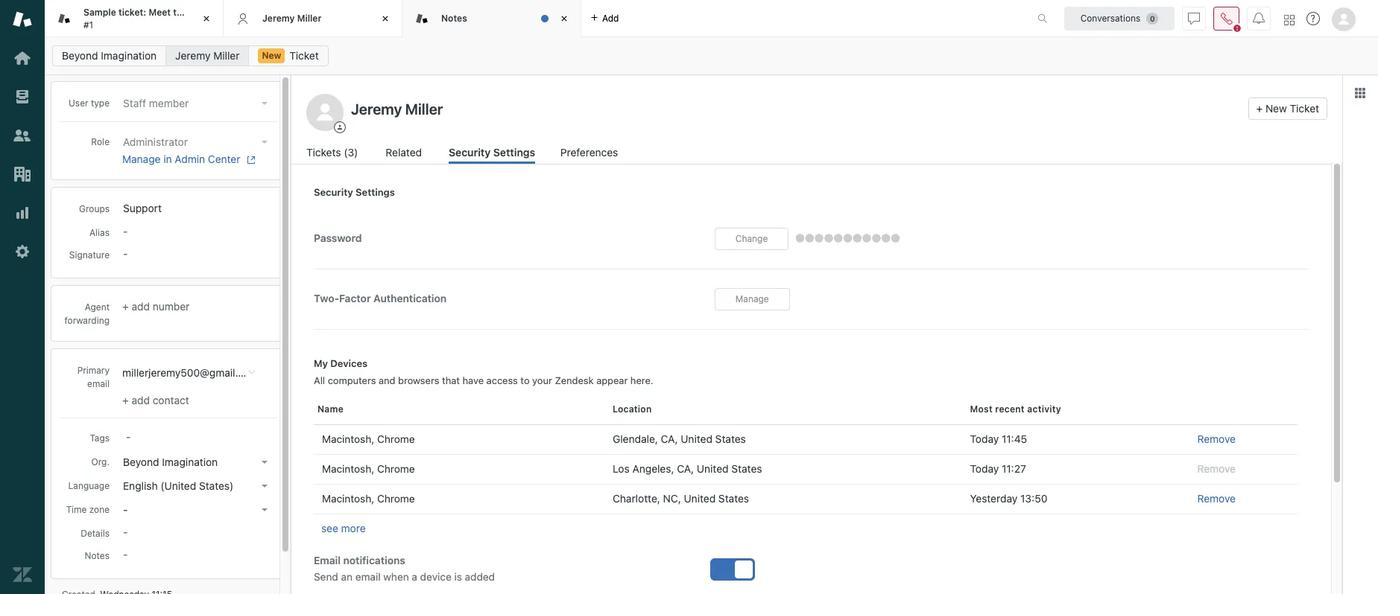 Task type: locate. For each thing, give the bounding box(es) containing it.
name
[[318, 404, 344, 415]]

zone
[[89, 505, 110, 516]]

states for glendale, ca, united states
[[715, 433, 746, 446]]

1 vertical spatial remove
[[1197, 463, 1236, 476]]

security settings
[[449, 146, 535, 159], [314, 186, 395, 198]]

today left '11:27' at bottom
[[970, 463, 999, 476]]

2 arrow down image from the top
[[262, 141, 268, 144]]

1 horizontal spatial security
[[449, 146, 491, 159]]

here.
[[631, 375, 653, 387]]

meet
[[149, 7, 171, 18]]

1 vertical spatial email
[[355, 571, 381, 583]]

0 vertical spatial united
[[681, 433, 713, 446]]

email
[[87, 379, 110, 390], [355, 571, 381, 583]]

conversations button
[[1064, 6, 1175, 30]]

remove
[[1197, 433, 1236, 446], [1197, 463, 1236, 476], [1197, 493, 1236, 506]]

manage in admin center
[[122, 153, 240, 165]]

arrow down image for staff member
[[262, 102, 268, 105]]

remove link
[[1197, 433, 1236, 446], [1197, 493, 1236, 506]]

english (united states)
[[123, 480, 234, 493]]

ca, up the angeles,
[[661, 433, 678, 446]]

1 horizontal spatial beyond
[[123, 456, 159, 469]]

1 remove from the top
[[1197, 433, 1236, 446]]

arrow down image inside '-' button
[[262, 509, 268, 512]]

notes
[[441, 13, 467, 24], [85, 551, 110, 562]]

ticket
[[289, 49, 319, 62], [1290, 102, 1319, 115]]

0 vertical spatial today
[[970, 433, 999, 446]]

new
[[262, 50, 281, 61], [1266, 102, 1287, 115]]

email inside email notifications send an email when a device is added
[[355, 571, 381, 583]]

notifications
[[343, 555, 405, 567]]

1 horizontal spatial jeremy miller
[[262, 13, 322, 24]]

0 vertical spatial notes
[[441, 13, 467, 24]]

11:45
[[1002, 433, 1027, 446]]

remove link for today 11:45
[[1197, 433, 1236, 446]]

2 close image from the left
[[378, 11, 393, 26]]

email down "primary"
[[87, 379, 110, 390]]

1 today from the top
[[970, 433, 999, 446]]

2 vertical spatial states
[[719, 493, 749, 506]]

1 horizontal spatial security settings
[[449, 146, 535, 159]]

notes inside tab
[[441, 13, 467, 24]]

1 vertical spatial beyond imagination
[[123, 456, 218, 469]]

english (united states) button
[[119, 476, 274, 497]]

beyond imagination up english (united states)
[[123, 456, 218, 469]]

1 horizontal spatial manage
[[736, 294, 769, 305]]

0 horizontal spatial beyond
[[62, 49, 98, 62]]

0 vertical spatial new
[[262, 50, 281, 61]]

arrow down image for english (united states)
[[262, 485, 268, 488]]

3 close image from the left
[[557, 11, 572, 26]]

manage in admin center link
[[122, 153, 268, 166]]

related link
[[386, 145, 424, 164]]

beyond up english
[[123, 456, 159, 469]]

1 vertical spatial today
[[970, 463, 999, 476]]

0 vertical spatial remove link
[[1197, 433, 1236, 446]]

0 vertical spatial beyond imagination
[[62, 49, 157, 62]]

1 arrow down image from the top
[[262, 102, 268, 105]]

+ new ticket button
[[1248, 98, 1328, 120]]

0 vertical spatial states
[[715, 433, 746, 446]]

(united
[[161, 480, 196, 493]]

security down tickets (3) link
[[314, 186, 353, 198]]

2 vertical spatial add
[[132, 394, 150, 407]]

0 horizontal spatial email
[[87, 379, 110, 390]]

states up los angeles, ca, united states
[[715, 433, 746, 446]]

1 horizontal spatial email
[[355, 571, 381, 583]]

today left 11:45
[[970, 433, 999, 446]]

1 vertical spatial remove link
[[1197, 493, 1236, 506]]

1 horizontal spatial miller
[[297, 13, 322, 24]]

add for add number
[[132, 300, 150, 313]]

ca,
[[661, 433, 678, 446], [677, 463, 694, 476]]

united for nc,
[[684, 493, 716, 506]]

united for ca,
[[681, 433, 713, 446]]

0 vertical spatial email
[[87, 379, 110, 390]]

3 remove from the top
[[1197, 493, 1236, 506]]

1 horizontal spatial jeremy
[[262, 13, 295, 24]]

button displays agent's chat status as invisible. image
[[1188, 12, 1200, 24]]

united
[[681, 433, 713, 446], [697, 463, 729, 476], [684, 493, 716, 506]]

1 horizontal spatial imagination
[[162, 456, 218, 469]]

added
[[465, 571, 495, 583]]

manage down administrator
[[122, 153, 161, 165]]

1 vertical spatial states
[[732, 463, 762, 476]]

center
[[208, 153, 240, 165]]

0 vertical spatial jeremy
[[262, 13, 295, 24]]

+ new ticket
[[1256, 102, 1319, 115]]

beyond
[[62, 49, 98, 62], [123, 456, 159, 469]]

0 horizontal spatial jeremy
[[175, 49, 211, 62]]

1 vertical spatial ticket
[[1290, 102, 1319, 115]]

0 vertical spatial +
[[1256, 102, 1263, 115]]

get help image
[[1307, 12, 1320, 25]]

have
[[463, 375, 484, 387]]

new inside secondary element
[[262, 50, 281, 61]]

charlotte, nc, united states
[[613, 493, 749, 506]]

0 horizontal spatial new
[[262, 50, 281, 61]]

0 vertical spatial jeremy miller
[[262, 13, 322, 24]]

ca, up the charlotte, nc, united states
[[677, 463, 694, 476]]

email inside primary email
[[87, 379, 110, 390]]

0 vertical spatial security settings
[[449, 146, 535, 159]]

arrow down image
[[262, 102, 268, 105], [262, 141, 268, 144], [262, 485, 268, 488], [262, 509, 268, 512]]

+ for + add number
[[122, 300, 129, 313]]

security
[[449, 146, 491, 159], [314, 186, 353, 198]]

agent forwarding
[[64, 302, 110, 326]]

1 vertical spatial new
[[1266, 102, 1287, 115]]

2 vertical spatial united
[[684, 493, 716, 506]]

0 horizontal spatial manage
[[122, 153, 161, 165]]

states
[[715, 433, 746, 446], [732, 463, 762, 476], [719, 493, 749, 506]]

close image inside jeremy miller tab
[[378, 11, 393, 26]]

0 horizontal spatial jeremy miller
[[175, 49, 240, 62]]

today for today 11:45
[[970, 433, 999, 446]]

admin image
[[13, 242, 32, 262]]

authentication
[[374, 293, 447, 305]]

imagination
[[101, 49, 157, 62], [162, 456, 218, 469]]

jeremy
[[262, 13, 295, 24], [175, 49, 211, 62]]

staff
[[123, 97, 146, 110]]

united up los angeles, ca, united states
[[681, 433, 713, 446]]

1 horizontal spatial settings
[[493, 146, 535, 159]]

0 vertical spatial ticket
[[289, 49, 319, 62]]

1 vertical spatial imagination
[[162, 456, 218, 469]]

0 horizontal spatial security settings
[[314, 186, 395, 198]]

see more link
[[321, 522, 366, 536]]

arrow down image inside english (united states) button
[[262, 485, 268, 488]]

change
[[736, 233, 768, 244]]

1 vertical spatial beyond
[[123, 456, 159, 469]]

+ inside button
[[1256, 102, 1263, 115]]

beyond imagination link
[[52, 45, 166, 66]]

settings
[[493, 146, 535, 159], [356, 186, 395, 198]]

admin
[[175, 153, 205, 165]]

1 close image from the left
[[199, 11, 214, 26]]

ticket inside secondary element
[[289, 49, 319, 62]]

tab
[[45, 0, 224, 37]]

1 vertical spatial add
[[132, 300, 150, 313]]

0 vertical spatial miller
[[297, 13, 322, 24]]

0 vertical spatial add
[[602, 12, 619, 23]]

time
[[66, 505, 87, 516]]

states up the charlotte, nc, united states
[[732, 463, 762, 476]]

imagination down "sample ticket: meet the ticket #1"
[[101, 49, 157, 62]]

0 horizontal spatial settings
[[356, 186, 395, 198]]

11:27
[[1002, 463, 1026, 476]]

beyond inside secondary element
[[62, 49, 98, 62]]

1 vertical spatial miller
[[213, 49, 240, 62]]

0 vertical spatial settings
[[493, 146, 535, 159]]

reporting image
[[13, 203, 32, 223]]

add button
[[581, 0, 628, 37]]

+ for + add contact
[[122, 394, 129, 407]]

notes tab
[[403, 0, 581, 37]]

None text field
[[318, 429, 595, 450], [318, 489, 595, 510], [318, 429, 595, 450], [318, 489, 595, 510]]

manage for manage in admin center
[[122, 153, 161, 165]]

jeremy miller
[[262, 13, 322, 24], [175, 49, 240, 62]]

0 horizontal spatial ticket
[[289, 49, 319, 62]]

2 remove link from the top
[[1197, 493, 1236, 506]]

0 vertical spatial beyond
[[62, 49, 98, 62]]

1 vertical spatial jeremy miller
[[175, 49, 240, 62]]

2 today from the top
[[970, 463, 999, 476]]

customers image
[[13, 126, 32, 145]]

remove for yesterday 13:50
[[1197, 493, 1236, 506]]

beyond down #1
[[62, 49, 98, 62]]

beyond imagination down #1
[[62, 49, 157, 62]]

close image inside tab
[[199, 11, 214, 26]]

tickets (3) link
[[306, 145, 361, 164]]

states down los angeles, ca, united states
[[719, 493, 749, 506]]

sample ticket: meet the ticket #1
[[83, 7, 215, 30]]

member
[[149, 97, 189, 110]]

1 remove link from the top
[[1197, 433, 1236, 446]]

an
[[341, 571, 353, 583]]

1 horizontal spatial new
[[1266, 102, 1287, 115]]

None text field
[[347, 98, 1242, 120], [318, 459, 595, 480], [347, 98, 1242, 120], [318, 459, 595, 480]]

today 11:27
[[970, 463, 1026, 476]]

1 vertical spatial manage
[[736, 294, 769, 305]]

0 vertical spatial imagination
[[101, 49, 157, 62]]

manage down change button
[[736, 294, 769, 305]]

arrow down image for -
[[262, 509, 268, 512]]

0 horizontal spatial security
[[314, 186, 353, 198]]

0 horizontal spatial close image
[[199, 11, 214, 26]]

password
[[314, 232, 362, 244]]

today
[[970, 433, 999, 446], [970, 463, 999, 476]]

imagination up english (united states) button
[[162, 456, 218, 469]]

1 vertical spatial ca,
[[677, 463, 694, 476]]

1 vertical spatial security settings
[[314, 186, 395, 198]]

manage
[[122, 153, 161, 165], [736, 294, 769, 305]]

beyond imagination
[[62, 49, 157, 62], [123, 456, 218, 469]]

get started image
[[13, 48, 32, 68]]

jeremy miller inside jeremy miller tab
[[262, 13, 322, 24]]

org.
[[91, 457, 110, 468]]

los
[[613, 463, 630, 476]]

close image
[[199, 11, 214, 26], [378, 11, 393, 26], [557, 11, 572, 26]]

arrow down image inside staff member button
[[262, 102, 268, 105]]

administrator button
[[119, 132, 274, 153]]

(3)
[[344, 146, 358, 159]]

today 11:45
[[970, 433, 1027, 446]]

miller
[[297, 13, 322, 24], [213, 49, 240, 62]]

1 horizontal spatial close image
[[378, 11, 393, 26]]

2 vertical spatial +
[[122, 394, 129, 407]]

4 arrow down image from the top
[[262, 509, 268, 512]]

security right related link at the top left of the page
[[449, 146, 491, 159]]

ticket
[[190, 7, 215, 18]]

- field
[[120, 429, 274, 446]]

factor
[[339, 293, 371, 305]]

3 arrow down image from the top
[[262, 485, 268, 488]]

0 horizontal spatial imagination
[[101, 49, 157, 62]]

1 horizontal spatial ticket
[[1290, 102, 1319, 115]]

contact
[[153, 394, 189, 407]]

settings inside security settings link
[[493, 146, 535, 159]]

0 vertical spatial manage
[[122, 153, 161, 165]]

los angeles, ca, united states
[[613, 463, 762, 476]]

united right nc,
[[684, 493, 716, 506]]

united up the charlotte, nc, united states
[[697, 463, 729, 476]]

1 vertical spatial notes
[[85, 551, 110, 562]]

forwarding
[[64, 315, 110, 326]]

+ add number
[[122, 300, 190, 313]]

0 horizontal spatial miller
[[213, 49, 240, 62]]

support
[[123, 202, 162, 215]]

0 vertical spatial ca,
[[661, 433, 678, 446]]

1 horizontal spatial notes
[[441, 13, 467, 24]]

1 vertical spatial jeremy
[[175, 49, 211, 62]]

0 vertical spatial remove
[[1197, 433, 1236, 446]]

zendesk products image
[[1284, 15, 1295, 25]]

see
[[321, 522, 338, 535]]

1 vertical spatial +
[[122, 300, 129, 313]]

1 vertical spatial settings
[[356, 186, 395, 198]]

and
[[379, 375, 396, 387]]

millerjeremy500@gmail.com
[[122, 367, 259, 379]]

2 horizontal spatial close image
[[557, 11, 572, 26]]

2 vertical spatial remove
[[1197, 493, 1236, 506]]

sample
[[83, 7, 116, 18]]

arrow down image inside administrator button
[[262, 141, 268, 144]]

jeremy inside secondary element
[[175, 49, 211, 62]]

email down notifications
[[355, 571, 381, 583]]

see more
[[321, 522, 366, 535]]



Task type: vqa. For each thing, say whether or not it's contained in the screenshot.
Open in grid
no



Task type: describe. For each thing, give the bounding box(es) containing it.
tab containing sample ticket: meet the ticket
[[45, 0, 224, 37]]

recent
[[995, 404, 1025, 415]]

zendesk
[[555, 375, 594, 387]]

beyond inside button
[[123, 456, 159, 469]]

ticket inside the "+ new ticket" button
[[1290, 102, 1319, 115]]

related
[[386, 146, 422, 159]]

1 vertical spatial united
[[697, 463, 729, 476]]

close image for jeremy miller tab
[[378, 11, 393, 26]]

main element
[[0, 0, 45, 595]]

two-
[[314, 293, 339, 305]]

yesterday 13:50
[[970, 493, 1048, 506]]

glendale, ca, united states
[[613, 433, 746, 446]]

manage link
[[715, 289, 790, 311]]

role
[[91, 136, 110, 148]]

primary email
[[77, 365, 110, 390]]

english
[[123, 480, 158, 493]]

primary
[[77, 365, 110, 376]]

user type
[[69, 98, 110, 109]]

2 remove from the top
[[1197, 463, 1236, 476]]

send
[[314, 571, 338, 583]]

+ for + new ticket
[[1256, 102, 1263, 115]]

angeles,
[[632, 463, 674, 476]]

ticket:
[[118, 7, 146, 18]]

conversations
[[1081, 12, 1141, 23]]

miller inside tab
[[297, 13, 322, 24]]

the
[[173, 7, 187, 18]]

secondary element
[[45, 41, 1378, 71]]

user
[[69, 98, 88, 109]]

today for today 11:27
[[970, 463, 999, 476]]

remove for today 11:45
[[1197, 433, 1236, 446]]

#1
[[83, 19, 93, 30]]

miller inside secondary element
[[213, 49, 240, 62]]

add inside popup button
[[602, 12, 619, 23]]

0 vertical spatial security
[[449, 146, 491, 159]]

imagination inside secondary element
[[101, 49, 157, 62]]

activity
[[1027, 404, 1061, 415]]

change button
[[715, 228, 789, 251]]

administrator
[[123, 136, 188, 148]]

alias
[[89, 227, 110, 239]]

beyond imagination inside beyond imagination link
[[62, 49, 157, 62]]

tabs tab list
[[45, 0, 1022, 37]]

add for add contact
[[132, 394, 150, 407]]

most
[[970, 404, 993, 415]]

agent
[[85, 302, 110, 313]]

type
[[91, 98, 110, 109]]

apps image
[[1354, 87, 1366, 99]]

1 vertical spatial security
[[314, 186, 353, 198]]

beyond imagination inside beyond imagination button
[[123, 456, 218, 469]]

arrow down image
[[262, 461, 268, 464]]

is
[[454, 571, 462, 583]]

●●●●●●●●●●●
[[795, 232, 900, 244]]

devices
[[330, 358, 368, 370]]

remove link for yesterday 13:50
[[1197, 493, 1236, 506]]

states for charlotte, nc, united states
[[719, 493, 749, 506]]

all
[[314, 375, 325, 387]]

close image for tab containing sample ticket: meet the ticket
[[199, 11, 214, 26]]

arrow down image for administrator
[[262, 141, 268, 144]]

13:50
[[1020, 493, 1048, 506]]

tags
[[90, 433, 110, 444]]

-
[[123, 504, 128, 517]]

glendale,
[[613, 433, 658, 446]]

staff member
[[123, 97, 189, 110]]

browsers
[[398, 375, 439, 387]]

zendesk image
[[13, 566, 32, 585]]

email
[[314, 555, 341, 567]]

new inside button
[[1266, 102, 1287, 115]]

in
[[163, 153, 172, 165]]

preferences
[[560, 146, 618, 159]]

language
[[68, 481, 110, 492]]

staff member button
[[119, 93, 274, 114]]

computers
[[328, 375, 376, 387]]

nc,
[[663, 493, 681, 506]]

my
[[314, 358, 328, 370]]

appear
[[596, 375, 628, 387]]

most recent activity
[[970, 404, 1061, 415]]

details
[[81, 528, 110, 540]]

yesterday
[[970, 493, 1018, 506]]

groups
[[79, 203, 110, 215]]

zendesk support image
[[13, 10, 32, 29]]

to
[[521, 375, 530, 387]]

organizations image
[[13, 165, 32, 184]]

tickets (3)
[[306, 146, 358, 159]]

notifications image
[[1253, 12, 1265, 24]]

preferences link
[[560, 145, 621, 164]]

charlotte,
[[613, 493, 660, 506]]

states)
[[199, 480, 234, 493]]

close image inside notes tab
[[557, 11, 572, 26]]

location
[[613, 404, 652, 415]]

jeremy miller inside jeremy miller link
[[175, 49, 240, 62]]

jeremy inside tab
[[262, 13, 295, 24]]

0 horizontal spatial notes
[[85, 551, 110, 562]]

more
[[341, 522, 366, 535]]

signature
[[69, 250, 110, 261]]

tickets
[[306, 146, 341, 159]]

jeremy miller tab
[[224, 0, 403, 37]]

a
[[412, 571, 417, 583]]

views image
[[13, 87, 32, 107]]

manage for manage
[[736, 294, 769, 305]]

- button
[[119, 500, 274, 521]]

imagination inside button
[[162, 456, 218, 469]]

beyond imagination button
[[119, 452, 274, 473]]

two-factor authentication
[[314, 293, 447, 305]]

when
[[383, 571, 409, 583]]



